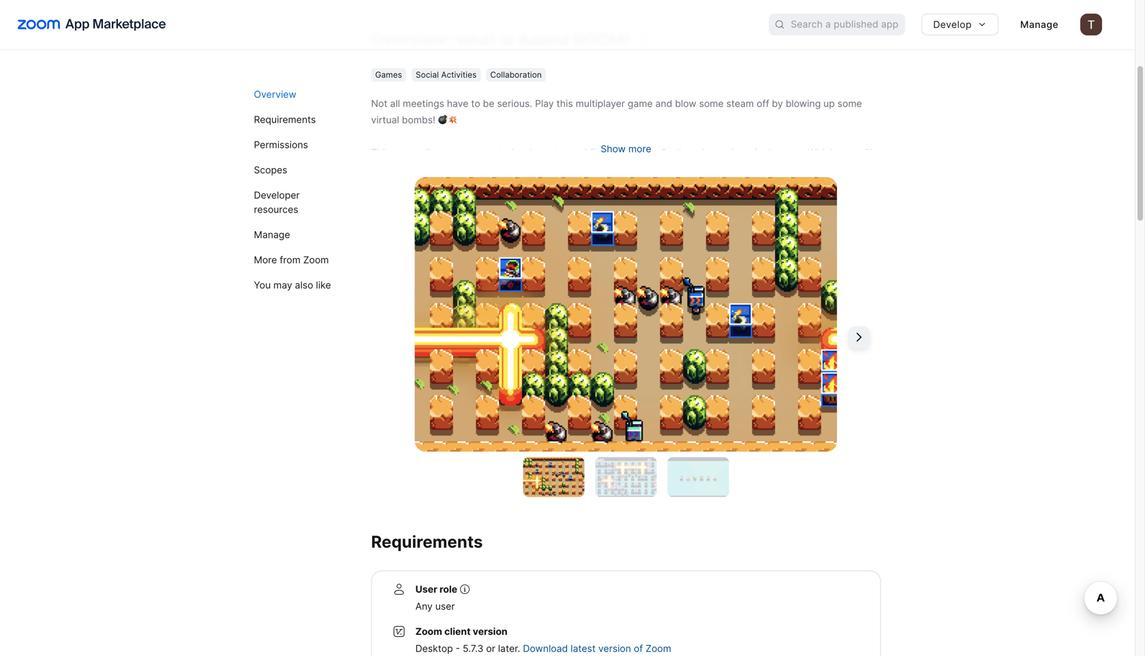 Task type: describe. For each thing, give the bounding box(es) containing it.
what
[[456, 29, 496, 49]]

scopes
[[254, 164, 287, 176]]

1 horizontal spatial zoom
[[416, 626, 442, 638]]

2 vertical spatial and
[[436, 163, 453, 175]]

more
[[629, 143, 652, 155]]

zoom inside more from zoom link
[[303, 254, 329, 266]]

role
[[440, 584, 457, 596]]

games
[[375, 70, 402, 80]]

not all meetings have to be serious. play this multiplayer game and blow some steam off by blowing up some virtual bombs! 💣💥
[[371, 98, 862, 126]]

this
[[371, 147, 390, 159]]

multiplayer
[[576, 98, 625, 109]]

2 horizontal spatial zoom
[[646, 643, 671, 655]]

to for be
[[471, 98, 480, 109]]

resources
[[254, 204, 298, 215]]

outlive
[[371, 163, 401, 175]]

developer
[[254, 190, 300, 201]]

any
[[416, 601, 433, 613]]

others
[[404, 163, 433, 175]]

1 a from the left
[[516, 147, 522, 159]]

1 vertical spatial and
[[570, 147, 587, 159]]

-
[[456, 643, 460, 655]]

search a published app element
[[769, 14, 906, 35]]

game inside not all meetings have to be serious. play this multiplayer game and blow some steam off by blowing up some virtual bombs! 💣💥
[[628, 98, 653, 109]]

collaboration
[[490, 70, 542, 80]]

with
[[613, 147, 632, 159]]

one
[[838, 147, 855, 159]]

1 horizontal spatial version
[[599, 643, 631, 655]]

1 some from the left
[[699, 98, 724, 109]]

activities
[[441, 70, 477, 80]]

developer resources
[[254, 190, 300, 215]]

overview: what is aaand boom!
[[371, 29, 630, 49]]

steam
[[727, 98, 754, 109]]

bombs!
[[402, 114, 436, 126]]

overview link
[[254, 82, 347, 107]]

play
[[535, 98, 554, 109]]

develop button
[[922, 14, 999, 35]]

to for control
[[471, 147, 480, 159]]

you may also like link
[[254, 273, 347, 298]]

you may also like
[[254, 280, 331, 291]]

will
[[858, 147, 873, 159]]

manage button
[[1010, 14, 1070, 35]]

character
[[525, 147, 568, 159]]

zoom client version
[[416, 626, 508, 638]]

off
[[757, 98, 769, 109]]

show more
[[601, 143, 652, 155]]

which
[[808, 147, 836, 159]]

in
[[732, 147, 740, 159]]

user
[[416, 584, 437, 596]]

requirements link
[[254, 107, 347, 132]]

overview
[[254, 89, 297, 100]]

3
[[661, 147, 667, 159]]

show more link
[[601, 143, 652, 155]]

serious.
[[497, 98, 532, 109]]

you
[[254, 280, 271, 291]]

manage link
[[254, 222, 347, 247]]

5.7.3
[[463, 643, 484, 655]]

aaand
[[518, 29, 569, 49]]

Search text field
[[791, 15, 906, 34]]

user
[[435, 601, 455, 613]]

2 a from the left
[[742, 147, 748, 159]]

show
[[601, 143, 626, 155]]

overview:
[[371, 29, 453, 49]]

blowing
[[786, 98, 821, 109]]

control
[[482, 147, 514, 159]]

latest
[[571, 643, 596, 655]]

2 some from the left
[[838, 98, 862, 109]]

also
[[295, 280, 313, 291]]

like
[[316, 280, 331, 291]]

to left 3
[[649, 147, 658, 159]]



Task type: vqa. For each thing, say whether or not it's contained in the screenshot.
the middle workflow
no



Task type: locate. For each thing, give the bounding box(es) containing it.
client
[[445, 626, 471, 638]]

permissions
[[254, 139, 308, 151]]

and left fight
[[570, 147, 587, 159]]

manage for the manage link
[[254, 229, 290, 241]]

not
[[371, 98, 388, 109]]

0 horizontal spatial manage
[[254, 229, 290, 241]]

manage
[[1020, 19, 1059, 30], [254, 229, 290, 241]]

to
[[471, 98, 480, 109], [471, 147, 480, 159], [649, 147, 658, 159]]

and inside not all meetings have to be serious. play this multiplayer game and blow some steam off by blowing up some virtual bombs! 💣💥
[[656, 98, 672, 109]]

social activities
[[416, 70, 477, 80]]

zoom right from
[[303, 254, 329, 266]]

single
[[750, 147, 777, 159]]

1 horizontal spatial and
[[570, 147, 587, 159]]

up right with
[[635, 147, 647, 159]]

up inside this game allows you to control a character and fight with up to 3 other players in a single room. which one will outlive others and grab the win?
[[635, 147, 647, 159]]

1 vertical spatial manage
[[254, 229, 290, 241]]

later.
[[498, 643, 520, 655]]

requirements
[[254, 114, 316, 125], [371, 532, 483, 552]]

players
[[696, 147, 729, 159]]

some
[[699, 98, 724, 109], [838, 98, 862, 109]]

more
[[254, 254, 277, 266]]

requirements up permissions
[[254, 114, 316, 125]]

and left blow
[[656, 98, 672, 109]]

win?
[[496, 163, 516, 175]]

banner containing develop
[[0, 0, 1135, 49]]

this game allows you to control a character and fight with up to 3 other players in a single room. which one will outlive others and grab the win?
[[371, 147, 873, 175]]

manage inside button
[[1020, 19, 1059, 30]]

1 vertical spatial zoom
[[416, 626, 442, 638]]

a
[[516, 147, 522, 159], [742, 147, 748, 159]]

allows
[[421, 147, 449, 159]]

desktop
[[416, 643, 453, 655]]

meetings
[[403, 98, 444, 109]]

1 horizontal spatial a
[[742, 147, 748, 159]]

1 vertical spatial version
[[599, 643, 631, 655]]

learn more about user role image
[[460, 585, 470, 594]]

from
[[280, 254, 301, 266]]

more from zoom
[[254, 254, 329, 266]]

0 horizontal spatial and
[[436, 163, 453, 175]]

more from zoom link
[[254, 247, 347, 273]]

1 vertical spatial requirements
[[371, 532, 483, 552]]

banner
[[0, 0, 1135, 49]]

fight
[[590, 147, 611, 159]]

0 horizontal spatial a
[[516, 147, 522, 159]]

0 vertical spatial manage
[[1020, 19, 1059, 30]]

download latest version of zoom link
[[523, 643, 671, 655]]

1 horizontal spatial some
[[838, 98, 862, 109]]

up
[[824, 98, 835, 109], [635, 147, 647, 159]]

1 horizontal spatial requirements
[[371, 532, 483, 552]]

grab
[[455, 163, 476, 175]]

permissions link
[[254, 132, 347, 157]]

blow
[[675, 98, 697, 109]]

0 horizontal spatial requirements
[[254, 114, 316, 125]]

the
[[479, 163, 493, 175]]

be
[[483, 98, 495, 109]]

0 horizontal spatial some
[[699, 98, 724, 109]]

boom!
[[573, 29, 630, 49]]

a up win?
[[516, 147, 522, 159]]

all
[[390, 98, 400, 109]]

social
[[416, 70, 439, 80]]

other
[[670, 147, 694, 159]]

to left be
[[471, 98, 480, 109]]

to inside not all meetings have to be serious. play this multiplayer game and blow some steam off by blowing up some virtual bombs! 💣💥
[[471, 98, 480, 109]]

by
[[772, 98, 783, 109]]

zoom right of on the bottom
[[646, 643, 671, 655]]

1 vertical spatial game
[[393, 147, 418, 159]]

user role
[[416, 584, 457, 596]]

download
[[523, 643, 568, 655]]

requirements up the user
[[371, 532, 483, 552]]

game inside this game allows you to control a character and fight with up to 3 other players in a single room. which one will outlive others and grab the win?
[[393, 147, 418, 159]]

develop
[[933, 19, 972, 30]]

to right 'you'
[[471, 147, 480, 159]]

manage for manage button
[[1020, 19, 1059, 30]]

0 vertical spatial and
[[656, 98, 672, 109]]

0 vertical spatial up
[[824, 98, 835, 109]]

version left of on the bottom
[[599, 643, 631, 655]]

how it works: aaand boom! image
[[415, 177, 838, 452], [523, 457, 585, 497], [596, 457, 657, 497], [668, 457, 729, 497]]

version
[[473, 626, 508, 638], [599, 643, 631, 655]]

you
[[452, 147, 468, 159]]

2 vertical spatial zoom
[[646, 643, 671, 655]]

0 horizontal spatial zoom
[[303, 254, 329, 266]]

some right blowing
[[838, 98, 862, 109]]

a right in on the right of page
[[742, 147, 748, 159]]

room.
[[779, 147, 805, 159]]

zoom
[[303, 254, 329, 266], [416, 626, 442, 638], [646, 643, 671, 655]]

game right multiplayer
[[628, 98, 653, 109]]

0 vertical spatial zoom
[[303, 254, 329, 266]]

desktop - 5.7.3 or later. download latest version of zoom
[[416, 643, 671, 655]]

1 horizontal spatial up
[[824, 98, 835, 109]]

this
[[557, 98, 573, 109]]

1 vertical spatial up
[[635, 147, 647, 159]]

up right blowing
[[824, 98, 835, 109]]

1 horizontal spatial game
[[628, 98, 653, 109]]

requirements inside "requirements" link
[[254, 114, 316, 125]]

0 vertical spatial game
[[628, 98, 653, 109]]

and
[[656, 98, 672, 109], [570, 147, 587, 159], [436, 163, 453, 175]]

some right blow
[[699, 98, 724, 109]]

is
[[500, 29, 514, 49]]

scopes link
[[254, 157, 347, 183]]

virtual
[[371, 114, 399, 126]]

and down allows
[[436, 163, 453, 175]]

up inside not all meetings have to be serious. play this multiplayer game and blow some steam off by blowing up some virtual bombs! 💣💥
[[824, 98, 835, 109]]

0 horizontal spatial version
[[473, 626, 508, 638]]

of
[[634, 643, 643, 655]]

have
[[447, 98, 469, 109]]

1 horizontal spatial manage
[[1020, 19, 1059, 30]]

2 horizontal spatial and
[[656, 98, 672, 109]]

💣💥
[[438, 114, 457, 126]]

or
[[486, 643, 495, 655]]

developer resources link
[[254, 183, 347, 222]]

may
[[273, 280, 292, 291]]

game
[[628, 98, 653, 109], [393, 147, 418, 159]]

game up the 'others'
[[393, 147, 418, 159]]

0 horizontal spatial game
[[393, 147, 418, 159]]

0 vertical spatial version
[[473, 626, 508, 638]]

any user
[[416, 601, 455, 613]]

zoom up desktop
[[416, 626, 442, 638]]

version up or
[[473, 626, 508, 638]]

0 vertical spatial requirements
[[254, 114, 316, 125]]

0 horizontal spatial up
[[635, 147, 647, 159]]



